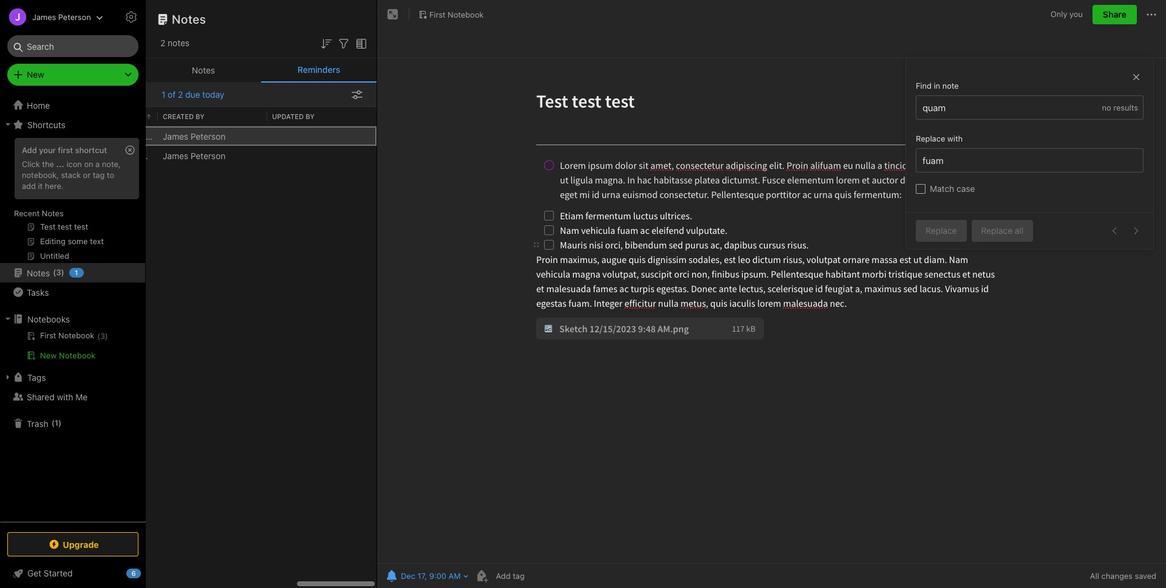 Task type: vqa. For each thing, say whether or not it's contained in the screenshot.
Home
yes



Task type: describe. For each thing, give the bounding box(es) containing it.
1 horizontal spatial 2
[[178, 89, 183, 100]]

with for replace
[[948, 134, 963, 143]]

add
[[22, 181, 36, 191]]

12/15/2023,
[[108, 150, 154, 161]]

upgrade button
[[7, 532, 139, 557]]

close image
[[1131, 71, 1143, 83]]

notes button
[[146, 58, 261, 83]]

notes right recent on the top
[[42, 208, 64, 218]]

) for trash
[[58, 418, 61, 428]]

james for 12/17/2023, 09:00 am
[[163, 131, 188, 141]]

tree containing home
[[0, 95, 146, 521]]

created
[[163, 112, 194, 120]]

find in note
[[916, 81, 959, 91]]

Match case checkbox
[[916, 184, 926, 194]]

dec 17, 9:00 am
[[401, 571, 461, 581]]

updated
[[272, 112, 304, 120]]

here.
[[45, 181, 64, 191]]

notebooks
[[27, 314, 70, 324]]

match case
[[930, 184, 975, 194]]

replace for replace all
[[982, 225, 1013, 236]]

reminders button
[[261, 58, 377, 83]]

due
[[185, 89, 200, 100]]

home
[[27, 100, 50, 110]]

add your first shortcut
[[22, 145, 107, 155]]

1 of 2 due today
[[162, 89, 224, 100]]

or
[[83, 170, 91, 180]]

dec 17, 9:00 am button
[[383, 568, 462, 585]]

row group containing 12/17/2023, 09:00 am
[[0, 126, 377, 165]]

your
[[39, 145, 56, 155]]

17,
[[418, 571, 427, 581]]

icon on a note, notebook, stack or tag to add it here.
[[22, 159, 121, 191]]

add filters image
[[337, 36, 351, 51]]

09:00 for 12/15/2023,
[[156, 150, 180, 161]]

new notebook group
[[0, 329, 145, 368]]

by for updated by
[[306, 112, 315, 120]]

click the ...
[[22, 159, 64, 169]]

1 for 1 of 2 due today
[[162, 89, 165, 100]]

to
[[107, 170, 114, 180]]

first notebook button
[[414, 6, 488, 23]]

new for new notebook
[[40, 351, 57, 360]]

09:00 for 12/17/2023,
[[155, 131, 179, 141]]

recent notes
[[14, 208, 64, 218]]

in
[[934, 81, 941, 91]]

add
[[22, 145, 37, 155]]

replace button
[[916, 220, 967, 242]]

) for notes
[[61, 268, 64, 277]]

today
[[202, 89, 224, 100]]

saved
[[1135, 571, 1157, 581]]

click
[[22, 159, 40, 169]]

View options field
[[351, 35, 369, 51]]

share
[[1103, 9, 1127, 19]]

note,
[[102, 159, 121, 169]]

icon
[[66, 159, 82, 169]]

expand tags image
[[3, 372, 13, 382]]

case
[[957, 184, 975, 194]]

first notebook
[[430, 9, 484, 19]]

More actions field
[[1145, 5, 1159, 24]]

am for 12/15/2023, 09:00 am
[[182, 150, 195, 161]]

12/17/2023,
[[108, 131, 153, 141]]

...
[[56, 159, 64, 169]]

replace with
[[916, 134, 963, 143]]

a
[[95, 159, 100, 169]]

Sort options field
[[319, 35, 334, 51]]

it
[[38, 181, 43, 191]]

notebooks link
[[0, 309, 145, 329]]

tasks button
[[0, 283, 145, 302]]

home link
[[0, 95, 146, 115]]

all
[[1091, 571, 1100, 581]]

peterson inside "field"
[[58, 12, 91, 22]]

updated by
[[272, 112, 315, 120]]

replace for replace
[[926, 225, 957, 236]]

changes
[[1102, 571, 1133, 581]]

am inside the dec 17, 9:00 am popup button
[[449, 571, 461, 581]]

peterson for 12/15/2023, 09:00 am
[[191, 150, 226, 161]]

tags button
[[0, 368, 145, 387]]

2 notes
[[160, 38, 190, 48]]

note
[[943, 81, 959, 91]]

by for created by
[[196, 112, 205, 120]]

replace all button
[[972, 220, 1034, 242]]

tasks
[[27, 287, 49, 297]]

shortcuts button
[[0, 115, 145, 134]]

tab list containing reminders
[[146, 58, 377, 83]]

12/15/2023, 09:00 am
[[108, 150, 195, 161]]

get
[[27, 568, 41, 578]]

Replace with text field
[[922, 149, 1139, 172]]

expand note image
[[386, 7, 400, 22]]

shared with me link
[[0, 387, 145, 406]]

share button
[[1093, 5, 1137, 24]]

9:00
[[429, 571, 447, 581]]

settings image
[[124, 10, 139, 24]]

more actions image
[[1145, 7, 1159, 22]]

1 for 1
[[75, 269, 78, 276]]



Task type: locate. For each thing, give the bounding box(es) containing it.
with for shared
[[57, 392, 73, 402]]

1 vertical spatial (
[[97, 332, 100, 341]]

Add tag field
[[495, 571, 586, 581]]

2 vertical spatial james
[[163, 150, 188, 161]]

notebook,
[[22, 170, 59, 180]]

tree
[[0, 95, 146, 521]]

upgrade
[[63, 539, 99, 550]]

no results
[[1103, 103, 1139, 112]]

0 vertical spatial (
[[53, 268, 56, 277]]

2 horizontal spatial 1
[[162, 89, 165, 100]]

new button
[[7, 64, 139, 86]]

replace for replace with
[[916, 134, 946, 143]]

notes up notes
[[172, 12, 206, 26]]

by right "updated"
[[306, 112, 315, 120]]

1 by from the left
[[196, 112, 205, 120]]

Note Editor text field
[[377, 58, 1167, 563]]

replace inside replace all button
[[982, 225, 1013, 236]]

notes ( 3 )
[[27, 268, 64, 278]]

on
[[84, 159, 93, 169]]

0 vertical spatial new
[[27, 69, 44, 80]]

with up match case
[[948, 134, 963, 143]]

group containing add your first shortcut
[[0, 134, 145, 268]]

2 vertical spatial am
[[449, 571, 461, 581]]

) right trash
[[58, 418, 61, 428]]

created by
[[163, 112, 205, 120]]

09:00 down 12/17/2023, 09:00 am on the top left of page
[[156, 150, 180, 161]]

james for 12/15/2023, 09:00 am
[[163, 150, 188, 161]]

with inside tree
[[57, 392, 73, 402]]

0 vertical spatial james
[[32, 12, 56, 22]]

) down notebooks link on the left
[[105, 332, 108, 341]]

james down 12/17/2023, 09:00 am on the top left of page
[[163, 150, 188, 161]]

shortcuts
[[27, 119, 66, 130]]

( inside new notebook group
[[97, 332, 100, 341]]

cell
[[267, 146, 377, 165]]

( down notebooks link on the left
[[97, 332, 100, 341]]

notes up the today
[[192, 65, 215, 75]]

0 horizontal spatial 3
[[56, 268, 61, 277]]

1 horizontal spatial 3
[[100, 332, 105, 341]]

Find in note text field
[[922, 96, 1103, 119]]

0 vertical spatial notebook
[[448, 9, 484, 19]]

recent
[[14, 208, 40, 218]]

tags
[[27, 372, 46, 382]]

2 by from the left
[[306, 112, 315, 120]]

me
[[76, 392, 88, 402]]

0 vertical spatial )
[[61, 268, 64, 277]]

new inside button
[[40, 351, 57, 360]]

tag
[[93, 170, 105, 180]]

first
[[58, 145, 73, 155]]

notebook
[[448, 9, 484, 19], [59, 351, 96, 360]]

) inside new notebook group
[[105, 332, 108, 341]]

replace down match
[[926, 225, 957, 236]]

notes inside button
[[192, 65, 215, 75]]

0 vertical spatial peterson
[[58, 12, 91, 22]]

3 inside new notebook group
[[100, 332, 105, 341]]

1 horizontal spatial by
[[306, 112, 315, 120]]

2 vertical spatial )
[[58, 418, 61, 428]]

( 3 )
[[97, 332, 108, 341]]

row group
[[0, 126, 377, 165]]

replace inside replace 'button'
[[926, 225, 957, 236]]

0 vertical spatial with
[[948, 134, 963, 143]]

Search text field
[[16, 35, 130, 57]]

new
[[27, 69, 44, 80], [40, 351, 57, 360]]

of
[[168, 89, 176, 100]]

( up the tasks button
[[53, 268, 56, 277]]

notebook up tags button
[[59, 351, 96, 360]]

3 inside notes ( 3 )
[[56, 268, 61, 277]]

the
[[42, 159, 54, 169]]

am for 12/17/2023, 09:00 am
[[181, 131, 194, 141]]

Account field
[[0, 5, 103, 29]]

peterson
[[58, 12, 91, 22], [191, 131, 226, 141], [191, 150, 226, 161]]

new notebook
[[40, 351, 96, 360]]

09:00 down created
[[155, 131, 179, 141]]

notes up tasks
[[27, 268, 50, 278]]

by right created
[[196, 112, 205, 120]]

replace left all
[[982, 225, 1013, 236]]

0 vertical spatial 09:00
[[155, 131, 179, 141]]

1 right trash
[[55, 418, 58, 428]]

new for new
[[27, 69, 44, 80]]

( for notes
[[53, 268, 56, 277]]

all
[[1015, 225, 1024, 236]]

james down created
[[163, 131, 188, 141]]

0 vertical spatial am
[[181, 131, 194, 141]]

replace
[[916, 134, 946, 143], [926, 225, 957, 236], [982, 225, 1013, 236]]

trash ( 1 )
[[27, 418, 61, 429]]

0 horizontal spatial notebook
[[59, 351, 96, 360]]

) up the tasks button
[[61, 268, 64, 277]]

only you
[[1051, 9, 1083, 19]]

by
[[196, 112, 205, 120], [306, 112, 315, 120]]

Reminder options field
[[347, 87, 365, 102]]

all changes saved
[[1091, 571, 1157, 581]]

2 vertical spatial 1
[[55, 418, 58, 428]]

2
[[160, 38, 165, 48], [178, 89, 183, 100]]

09:00
[[155, 131, 179, 141], [156, 150, 180, 161]]

first
[[430, 9, 446, 19]]

0 horizontal spatial 1
[[55, 418, 58, 428]]

1 horizontal spatial notebook
[[448, 9, 484, 19]]

james peterson for 12/17/2023, 09:00 am
[[163, 131, 226, 141]]

1 vertical spatial new
[[40, 351, 57, 360]]

1 vertical spatial james
[[163, 131, 188, 141]]

None search field
[[16, 35, 130, 57]]

find
[[916, 81, 932, 91]]

1 vertical spatial notebook
[[59, 351, 96, 360]]

shared with me
[[27, 392, 88, 402]]

expand notebooks image
[[3, 314, 13, 324]]

reminder options image
[[352, 90, 363, 100]]

notebook right first
[[448, 9, 484, 19]]

1 vertical spatial peterson
[[191, 131, 226, 141]]

notebook for new notebook
[[59, 351, 96, 360]]

match
[[930, 184, 955, 194]]

1 vertical spatial 3
[[100, 332, 105, 341]]

1 inside trash ( 1 )
[[55, 418, 58, 428]]

2 vertical spatial (
[[51, 418, 55, 428]]

james peterson inside james peterson "field"
[[32, 12, 91, 22]]

) inside notes ( 3 )
[[61, 268, 64, 277]]

Add filters field
[[337, 35, 351, 51]]

james peterson for 12/15/2023, 09:00 am
[[163, 150, 226, 161]]

2 vertical spatial james peterson
[[163, 150, 226, 161]]

note window element
[[377, 0, 1167, 588]]

james inside james peterson "field"
[[32, 12, 56, 22]]

Help and Learning task checklist field
[[0, 564, 146, 583]]

)
[[61, 268, 64, 277], [105, 332, 108, 341], [58, 418, 61, 428]]

stack
[[61, 170, 81, 180]]

shared
[[27, 392, 55, 402]]

reminders
[[298, 64, 340, 75]]

3 up the tasks button
[[56, 268, 61, 277]]

1 horizontal spatial with
[[948, 134, 963, 143]]

notes inside notes ( 3 )
[[27, 268, 50, 278]]

peterson for 12/17/2023, 09:00 am
[[191, 131, 226, 141]]

1 vertical spatial james peterson
[[163, 131, 226, 141]]

replace up match case checkbox
[[916, 134, 946, 143]]

0 vertical spatial james peterson
[[32, 12, 91, 22]]

0 vertical spatial 3
[[56, 268, 61, 277]]

no
[[1103, 103, 1112, 112]]

replace all
[[982, 225, 1024, 236]]

2 left notes
[[160, 38, 165, 48]]

6
[[131, 569, 136, 577]]

Edit reminder field
[[383, 568, 469, 585]]

add tag image
[[474, 569, 489, 583]]

( inside notes ( 3 )
[[53, 268, 56, 277]]

new up 'tags'
[[40, 351, 57, 360]]

trash
[[27, 418, 48, 429]]

new inside popup button
[[27, 69, 44, 80]]

1 vertical spatial am
[[182, 150, 195, 161]]

am
[[181, 131, 194, 141], [182, 150, 195, 161], [449, 571, 461, 581]]

started
[[44, 568, 73, 578]]

1 vertical spatial 1
[[75, 269, 78, 276]]

dec
[[401, 571, 416, 581]]

new notebook button
[[0, 348, 145, 363]]

1 left of
[[162, 89, 165, 100]]

1
[[162, 89, 165, 100], [75, 269, 78, 276], [55, 418, 58, 428]]

cell inside row group
[[267, 146, 377, 165]]

( for trash
[[51, 418, 55, 428]]

james peterson
[[32, 12, 91, 22], [163, 131, 226, 141], [163, 150, 226, 161]]

3
[[56, 268, 61, 277], [100, 332, 105, 341]]

1 up the tasks button
[[75, 269, 78, 276]]

click to collapse image
[[141, 566, 150, 580]]

2 vertical spatial peterson
[[191, 150, 226, 161]]

notebook inside new notebook button
[[59, 351, 96, 360]]

0 vertical spatial 1
[[162, 89, 165, 100]]

tab list
[[146, 58, 377, 83]]

notebook inside the first notebook button
[[448, 9, 484, 19]]

notes
[[168, 38, 190, 48]]

you
[[1070, 9, 1083, 19]]

0 horizontal spatial 2
[[160, 38, 165, 48]]

1 horizontal spatial 1
[[75, 269, 78, 276]]

1 vertical spatial with
[[57, 392, 73, 402]]

0 horizontal spatial with
[[57, 392, 73, 402]]

( inside trash ( 1 )
[[51, 418, 55, 428]]

1 vertical spatial 09:00
[[156, 150, 180, 161]]

new up home
[[27, 69, 44, 80]]

2 right of
[[178, 89, 183, 100]]

) inside trash ( 1 )
[[58, 418, 61, 428]]

shortcut
[[75, 145, 107, 155]]

with left the 'me'
[[57, 392, 73, 402]]

1 vertical spatial 2
[[178, 89, 183, 100]]

1 vertical spatial )
[[105, 332, 108, 341]]

only
[[1051, 9, 1068, 19]]

0 vertical spatial 2
[[160, 38, 165, 48]]

with inside "note window" element
[[948, 134, 963, 143]]

notes
[[172, 12, 206, 26], [192, 65, 215, 75], [42, 208, 64, 218], [27, 268, 50, 278]]

james up search text field on the top left
[[32, 12, 56, 22]]

notebook for first notebook
[[448, 9, 484, 19]]

(
[[53, 268, 56, 277], [97, 332, 100, 341], [51, 418, 55, 428]]

get started
[[27, 568, 73, 578]]

0 horizontal spatial by
[[196, 112, 205, 120]]

results
[[1114, 103, 1139, 112]]

3 down notebooks link on the left
[[100, 332, 105, 341]]

group
[[0, 134, 145, 268]]

( right trash
[[51, 418, 55, 428]]

12/17/2023, 09:00 am
[[108, 131, 194, 141]]



